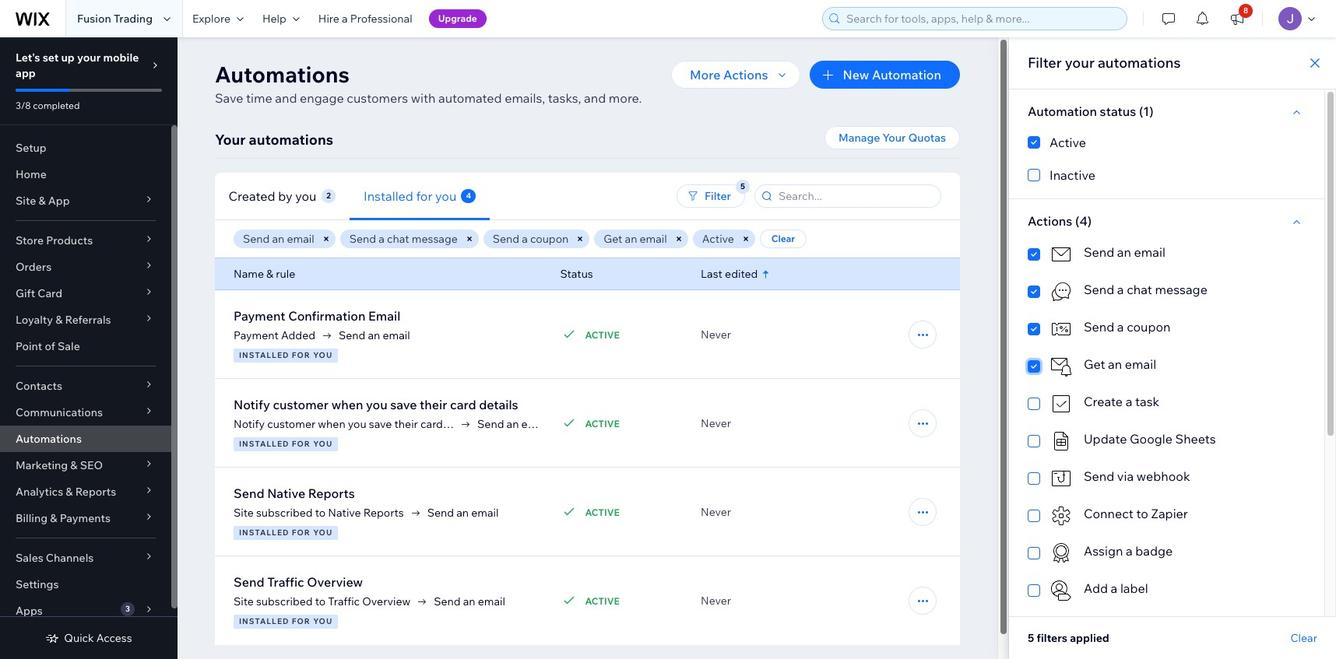 Task type: vqa. For each thing, say whether or not it's contained in the screenshot.


Task type: describe. For each thing, give the bounding box(es) containing it.
for for traffic
[[292, 617, 311, 627]]

0 horizontal spatial send a chat message
[[350, 232, 458, 246]]

2 horizontal spatial reports
[[364, 506, 404, 520]]

category image for connect to zapier
[[1050, 505, 1073, 528]]

gift
[[16, 287, 35, 301]]

marketing & seo button
[[0, 453, 171, 479]]

Connect to Zapier checkbox
[[1028, 505, 1306, 528]]

0 vertical spatial when
[[332, 397, 363, 413]]

filters
[[1037, 632, 1068, 646]]

never for payment confirmation email
[[701, 328, 732, 342]]

4
[[466, 190, 471, 201]]

store products
[[16, 234, 93, 248]]

new automation button
[[811, 61, 960, 89]]

channels
[[46, 552, 94, 566]]

send traffic overview
[[234, 575, 363, 590]]

never for send traffic overview
[[701, 594, 732, 608]]

store
[[16, 234, 44, 248]]

you for customer
[[313, 439, 333, 449]]

to for reports
[[315, 506, 326, 520]]

home
[[16, 167, 47, 182]]

last
[[701, 267, 723, 281]]

0 horizontal spatial message
[[412, 232, 458, 246]]

settings link
[[0, 572, 171, 598]]

0 horizontal spatial coupon
[[530, 232, 569, 246]]

payments
[[60, 512, 111, 526]]

assign a badge
[[1084, 544, 1173, 559]]

1 notify customer when you save their card details from the top
[[234, 397, 518, 413]]

of
[[45, 340, 55, 354]]

get an email inside checkbox
[[1084, 357, 1157, 372]]

1 vertical spatial automation
[[1028, 104, 1098, 119]]

1 vertical spatial details
[[446, 418, 479, 432]]

sale
[[58, 340, 80, 354]]

automation status (1)
[[1028, 104, 1154, 119]]

automations for automations
[[16, 432, 82, 446]]

installed for you for confirmation
[[239, 351, 333, 361]]

installed for you
[[364, 188, 457, 204]]

automations link
[[0, 426, 171, 453]]

apps
[[16, 604, 43, 619]]

active for payment confirmation email
[[585, 329, 620, 341]]

(4)
[[1076, 213, 1092, 229]]

let's set up your mobile app
[[16, 51, 139, 80]]

1 horizontal spatial actions
[[1028, 213, 1073, 229]]

category image for update google sheets
[[1050, 430, 1073, 453]]

hire
[[318, 12, 340, 26]]

name
[[234, 267, 264, 281]]

1 vertical spatial card
[[421, 418, 443, 432]]

point of sale link
[[0, 333, 171, 360]]

for
[[416, 188, 433, 204]]

0 horizontal spatial active
[[702, 232, 735, 246]]

tasks,
[[548, 90, 581, 106]]

sales channels button
[[0, 545, 171, 572]]

payment for payment confirmation email
[[234, 308, 286, 324]]

for for native
[[292, 528, 311, 538]]

1 your from the left
[[215, 131, 246, 149]]

with
[[411, 90, 436, 106]]

active for send traffic overview
[[585, 596, 620, 607]]

send an email for payment confirmation email
[[339, 329, 410, 343]]

installed for customer
[[239, 439, 289, 449]]

save
[[215, 90, 243, 106]]

installed for traffic
[[239, 617, 289, 627]]

installed
[[364, 188, 414, 204]]

quick
[[64, 632, 94, 646]]

seo
[[80, 459, 103, 473]]

0 vertical spatial customer
[[273, 397, 329, 413]]

contacts button
[[0, 373, 171, 400]]

installed for confirmation
[[239, 351, 289, 361]]

label
[[1121, 581, 1149, 597]]

sales channels
[[16, 552, 94, 566]]

clear for clear button to the left
[[772, 233, 795, 245]]

Search for tools, apps, help & more... field
[[842, 8, 1123, 30]]

send an email inside checkbox
[[1084, 245, 1166, 260]]

upgrade
[[438, 12, 477, 24]]

last edited
[[701, 267, 758, 281]]

actions inside popup button
[[724, 67, 768, 83]]

quick access button
[[45, 632, 132, 646]]

access
[[96, 632, 132, 646]]

& for billing
[[50, 512, 57, 526]]

analytics & reports
[[16, 485, 116, 499]]

get inside checkbox
[[1084, 357, 1106, 372]]

send a coupon inside checkbox
[[1084, 319, 1171, 335]]

loyalty & referrals
[[16, 313, 111, 327]]

clear for the right clear button
[[1291, 632, 1318, 646]]

update google sheets
[[1084, 432, 1216, 447]]

applied
[[1071, 632, 1110, 646]]

2 notify customer when you save their card details from the top
[[234, 418, 479, 432]]

0 vertical spatial details
[[479, 397, 518, 413]]

you for traffic
[[313, 617, 333, 627]]

a inside 'link'
[[342, 12, 348, 26]]

Inactive checkbox
[[1028, 166, 1306, 185]]

site inside popup button
[[16, 194, 36, 208]]

installed for native
[[239, 528, 289, 538]]

quick access
[[64, 632, 132, 646]]

Send an email checkbox
[[1028, 243, 1306, 266]]

1 notify from the top
[[234, 397, 270, 413]]

your inside the manage your quotas button
[[883, 131, 906, 145]]

message inside checkbox
[[1156, 282, 1208, 298]]

filter your automations
[[1028, 54, 1181, 72]]

1 horizontal spatial traffic
[[328, 595, 360, 609]]

category image for send via webhook
[[1050, 467, 1073, 491]]

you for confirmation
[[313, 351, 333, 361]]

sheets
[[1176, 432, 1216, 447]]

created by you
[[229, 188, 317, 204]]

hire a professional
[[318, 12, 413, 26]]

0 horizontal spatial clear button
[[760, 230, 807, 248]]

Active checkbox
[[1028, 133, 1306, 152]]

assign
[[1084, 544, 1124, 559]]

products
[[46, 234, 93, 248]]

fusion
[[77, 12, 111, 26]]

more
[[690, 67, 721, 83]]

site subscribed to native reports
[[234, 506, 404, 520]]

send an email for send native reports
[[427, 506, 499, 520]]

referrals
[[65, 313, 111, 327]]

0 vertical spatial their
[[420, 397, 447, 413]]

your inside let's set up your mobile app
[[77, 51, 101, 65]]

analytics & reports button
[[0, 479, 171, 506]]

never for notify customer when you save their card details
[[701, 417, 732, 431]]

fusion trading
[[77, 12, 153, 26]]

you for native
[[313, 528, 333, 538]]

update
[[1084, 432, 1127, 447]]

zapier
[[1152, 506, 1189, 522]]

category image for send
[[1050, 318, 1073, 341]]

status
[[1100, 104, 1137, 119]]

hire a professional link
[[309, 0, 422, 37]]

site for send traffic overview
[[234, 595, 254, 609]]

rule
[[276, 267, 295, 281]]

category image for send an email
[[1050, 243, 1073, 266]]

0 vertical spatial native
[[267, 486, 306, 502]]

category image for create
[[1050, 393, 1073, 416]]

manage your quotas
[[839, 131, 946, 145]]

send a chat message inside checkbox
[[1084, 282, 1208, 298]]

emails,
[[505, 90, 545, 106]]

completed
[[33, 100, 80, 111]]

send an email for send traffic overview
[[434, 595, 506, 609]]

confirmation
[[288, 308, 366, 324]]

chat inside send a chat message checkbox
[[1127, 282, 1153, 298]]

inactive
[[1050, 167, 1096, 183]]

connect to zapier
[[1084, 506, 1189, 522]]

sidebar element
[[0, 37, 178, 660]]

subscribed for native
[[256, 506, 313, 520]]

set
[[43, 51, 59, 65]]

gift card
[[16, 287, 62, 301]]

2 notify from the top
[[234, 418, 265, 432]]

trading
[[114, 12, 153, 26]]

category image for send a chat message
[[1050, 280, 1073, 304]]

more actions
[[690, 67, 768, 83]]

to inside option
[[1137, 506, 1149, 522]]

0 horizontal spatial traffic
[[267, 575, 304, 590]]

loyalty & referrals button
[[0, 307, 171, 333]]

8 button
[[1221, 0, 1255, 37]]

add a label
[[1084, 581, 1149, 597]]

actions (4)
[[1028, 213, 1092, 229]]

never for send native reports
[[701, 506, 732, 520]]

1 vertical spatial overview
[[362, 595, 411, 609]]

& for name
[[266, 267, 274, 281]]



Task type: locate. For each thing, give the bounding box(es) containing it.
1 vertical spatial filter
[[705, 189, 731, 203]]

1 subscribed from the top
[[256, 506, 313, 520]]

to left zapier
[[1137, 506, 1149, 522]]

0 vertical spatial notify
[[234, 397, 270, 413]]

0 vertical spatial active
[[1050, 135, 1087, 150]]

2
[[327, 190, 331, 201]]

1 horizontal spatial your
[[883, 131, 906, 145]]

1 horizontal spatial your
[[1065, 54, 1095, 72]]

a inside option
[[1111, 581, 1118, 597]]

0 vertical spatial clear
[[772, 233, 795, 245]]

1 vertical spatial site
[[234, 506, 254, 520]]

4 installed for you from the top
[[239, 617, 333, 627]]

1 vertical spatial customer
[[267, 418, 316, 432]]

0 vertical spatial subscribed
[[256, 506, 313, 520]]

3/8
[[16, 100, 31, 111]]

create a task
[[1084, 394, 1160, 410]]

category image
[[1050, 318, 1073, 341], [1050, 393, 1073, 416]]

0 horizontal spatial clear
[[772, 233, 795, 245]]

your automations
[[215, 131, 333, 149]]

automation left status
[[1028, 104, 1098, 119]]

tab list
[[215, 173, 594, 220]]

0 vertical spatial notify customer when you save their card details
[[234, 397, 518, 413]]

automation right new
[[872, 67, 942, 83]]

app
[[16, 66, 36, 80]]

message down for
[[412, 232, 458, 246]]

1 vertical spatial clear button
[[1291, 632, 1318, 646]]

0 vertical spatial send a chat message
[[350, 232, 458, 246]]

send an email for notify customer when you save their card details
[[478, 418, 549, 432]]

0 vertical spatial automation
[[872, 67, 942, 83]]

email
[[287, 232, 315, 246], [640, 232, 667, 246], [1135, 245, 1166, 260], [383, 329, 410, 343], [1126, 357, 1157, 372], [522, 418, 549, 432], [471, 506, 499, 520], [478, 595, 506, 609]]

Send a coupon checkbox
[[1028, 318, 1306, 341]]

2 for from the top
[[292, 439, 311, 449]]

for up "send native reports"
[[292, 439, 311, 449]]

payment confirmation email
[[234, 308, 401, 324]]

1 vertical spatial automations
[[16, 432, 82, 446]]

never
[[701, 328, 732, 342], [701, 417, 732, 431], [701, 506, 732, 520], [701, 594, 732, 608]]

1 vertical spatial active
[[702, 232, 735, 246]]

message down send an email checkbox
[[1156, 282, 1208, 298]]

more.
[[609, 90, 642, 106]]

1 category image from the top
[[1050, 243, 1073, 266]]

1 you from the top
[[313, 351, 333, 361]]

3 never from the top
[[701, 506, 732, 520]]

installed for you up "send native reports"
[[239, 439, 333, 449]]

send a coupon up "status"
[[493, 232, 569, 246]]

home link
[[0, 161, 171, 188]]

1 vertical spatial native
[[328, 506, 361, 520]]

4 never from the top
[[701, 594, 732, 608]]

4 for from the top
[[292, 617, 311, 627]]

an
[[272, 232, 285, 246], [625, 232, 638, 246], [1118, 245, 1132, 260], [368, 329, 380, 343], [1109, 357, 1123, 372], [507, 418, 519, 432], [457, 506, 469, 520], [463, 595, 476, 609]]

installed for you for traffic
[[239, 617, 333, 627]]

reports inside popup button
[[75, 485, 116, 499]]

send a chat message
[[350, 232, 458, 246], [1084, 282, 1208, 298]]

clear button
[[760, 230, 807, 248], [1291, 632, 1318, 646]]

sales
[[16, 552, 43, 566]]

2 category image from the top
[[1050, 280, 1073, 304]]

& for analytics
[[66, 485, 73, 499]]

0 horizontal spatial automation
[[872, 67, 942, 83]]

actions left (4)
[[1028, 213, 1073, 229]]

2 your from the left
[[883, 131, 906, 145]]

webhook
[[1137, 469, 1191, 485]]

coupon inside checkbox
[[1127, 319, 1171, 335]]

you up "send native reports"
[[313, 439, 333, 449]]

1 horizontal spatial get
[[1084, 357, 1106, 372]]

0 vertical spatial actions
[[724, 67, 768, 83]]

1 vertical spatial get
[[1084, 357, 1106, 372]]

message
[[412, 232, 458, 246], [1156, 282, 1208, 298]]

Assign a badge checkbox
[[1028, 542, 1306, 566]]

1 installed from the top
[[239, 351, 289, 361]]

your up automation status (1)
[[1065, 54, 1095, 72]]

your left quotas
[[883, 131, 906, 145]]

actions
[[724, 67, 768, 83], [1028, 213, 1073, 229]]

& left app
[[38, 194, 46, 208]]

manage
[[839, 131, 881, 145]]

you
[[313, 351, 333, 361], [313, 439, 333, 449], [313, 528, 333, 538], [313, 617, 333, 627]]

2 and from the left
[[584, 90, 606, 106]]

engage
[[300, 90, 344, 106]]

installed down send traffic overview at the bottom left of the page
[[239, 617, 289, 627]]

billing & payments button
[[0, 506, 171, 532]]

0 horizontal spatial native
[[267, 486, 306, 502]]

0 vertical spatial category image
[[1050, 318, 1073, 341]]

0 vertical spatial send a coupon
[[493, 232, 569, 246]]

site for send native reports
[[234, 506, 254, 520]]

& left seo
[[70, 459, 78, 473]]

subscribed down send traffic overview at the bottom left of the page
[[256, 595, 313, 609]]

0 vertical spatial automations
[[1098, 54, 1181, 72]]

upgrade button
[[429, 9, 487, 28]]

automation inside 'new automation' button
[[872, 67, 942, 83]]

3 you from the top
[[313, 528, 333, 538]]

category image for add a label
[[1050, 580, 1073, 603]]

installed for you for native
[[239, 528, 333, 538]]

time
[[246, 90, 272, 106]]

active inside active 'option'
[[1050, 135, 1087, 150]]

coupon up "status"
[[530, 232, 569, 246]]

5 category image from the top
[[1050, 467, 1073, 491]]

setup link
[[0, 135, 171, 161]]

1 horizontal spatial coupon
[[1127, 319, 1171, 335]]

installed for you for customer
[[239, 439, 333, 449]]

0 horizontal spatial your
[[77, 51, 101, 65]]

payment left added
[[234, 329, 279, 343]]

store products button
[[0, 227, 171, 254]]

site down send traffic overview at the bottom left of the page
[[234, 595, 254, 609]]

payment
[[234, 308, 286, 324], [234, 329, 279, 343]]

active up inactive
[[1050, 135, 1087, 150]]

send via webhook
[[1084, 469, 1191, 485]]

7 category image from the top
[[1050, 542, 1073, 566]]

automations for automations save time and engage customers with automated emails, tasks, and more.
[[215, 61, 350, 88]]

1 payment from the top
[[234, 308, 286, 324]]

for down site subscribed to traffic overview
[[292, 617, 311, 627]]

2 installed from the top
[[239, 439, 289, 449]]

installed down payment added
[[239, 351, 289, 361]]

& inside popup button
[[66, 485, 73, 499]]

explore
[[192, 12, 231, 26]]

your down save
[[215, 131, 246, 149]]

3/8 completed
[[16, 100, 80, 111]]

and left more.
[[584, 90, 606, 106]]

3 for from the top
[[292, 528, 311, 538]]

traffic
[[267, 575, 304, 590], [328, 595, 360, 609]]

1 vertical spatial chat
[[1127, 282, 1153, 298]]

Search... field
[[774, 185, 936, 207]]

1 horizontal spatial send a chat message
[[1084, 282, 1208, 298]]

1 vertical spatial actions
[[1028, 213, 1073, 229]]

1 horizontal spatial message
[[1156, 282, 1208, 298]]

automations up (1)
[[1098, 54, 1181, 72]]

5
[[1028, 632, 1035, 646]]

& inside popup button
[[38, 194, 46, 208]]

0 vertical spatial filter
[[1028, 54, 1062, 72]]

orders button
[[0, 254, 171, 280]]

1 horizontal spatial clear button
[[1291, 632, 1318, 646]]

filter for filter
[[705, 189, 731, 203]]

to for overview
[[315, 595, 326, 609]]

1 horizontal spatial automation
[[1028, 104, 1098, 119]]

Update Google Sheets checkbox
[[1028, 430, 1306, 453]]

3 installed for you from the top
[[239, 528, 333, 538]]

chat down installed
[[387, 232, 409, 246]]

Get an email checkbox
[[1028, 355, 1306, 379]]

installed up "send native reports"
[[239, 439, 289, 449]]

you down site subscribed to native reports
[[313, 528, 333, 538]]

contacts
[[16, 379, 62, 393]]

0 vertical spatial save
[[391, 397, 417, 413]]

1 vertical spatial send a coupon
[[1084, 319, 1171, 335]]

connect
[[1084, 506, 1134, 522]]

automation
[[872, 67, 942, 83], [1028, 104, 1098, 119]]

for down added
[[292, 351, 311, 361]]

1 active from the top
[[585, 329, 620, 341]]

1 horizontal spatial get an email
[[1084, 357, 1157, 372]]

3 installed from the top
[[239, 528, 289, 538]]

active for send native reports
[[585, 507, 620, 518]]

to down "send native reports"
[[315, 506, 326, 520]]

actions right the more
[[724, 67, 768, 83]]

setup
[[16, 141, 47, 155]]

& for site
[[38, 194, 46, 208]]

automated
[[439, 90, 502, 106]]

reports for send native reports
[[308, 486, 355, 502]]

1 horizontal spatial their
[[420, 397, 447, 413]]

1 vertical spatial save
[[369, 418, 392, 432]]

0 vertical spatial clear button
[[760, 230, 807, 248]]

1 vertical spatial their
[[395, 418, 418, 432]]

1 horizontal spatial send a coupon
[[1084, 319, 1171, 335]]

0 horizontal spatial actions
[[724, 67, 768, 83]]

2 active from the top
[[585, 418, 620, 430]]

traffic up site subscribed to traffic overview
[[267, 575, 304, 590]]

1 and from the left
[[275, 90, 297, 106]]

status
[[560, 267, 593, 281]]

1 vertical spatial notify customer when you save their card details
[[234, 418, 479, 432]]

send native reports
[[234, 486, 355, 502]]

details
[[479, 397, 518, 413], [446, 418, 479, 432]]

3
[[125, 604, 130, 615]]

Send via webhook checkbox
[[1028, 467, 1306, 491]]

8
[[1244, 5, 1249, 16]]

site down home
[[16, 194, 36, 208]]

marketing & seo
[[16, 459, 103, 473]]

category image
[[1050, 243, 1073, 266], [1050, 280, 1073, 304], [1050, 355, 1073, 379], [1050, 430, 1073, 453], [1050, 467, 1073, 491], [1050, 505, 1073, 528], [1050, 542, 1073, 566], [1050, 580, 1073, 603]]

installed for you down payment added
[[239, 351, 333, 361]]

app
[[48, 194, 70, 208]]

for down site subscribed to native reports
[[292, 528, 311, 538]]

traffic down send traffic overview at the bottom left of the page
[[328, 595, 360, 609]]

1 vertical spatial automations
[[249, 131, 333, 149]]

0 vertical spatial message
[[412, 232, 458, 246]]

your right up
[[77, 51, 101, 65]]

automations inside sidebar element
[[16, 432, 82, 446]]

native up site subscribed to native reports
[[267, 486, 306, 502]]

automations inside automations save time and engage customers with automated emails, tasks, and more.
[[215, 61, 350, 88]]

(1)
[[1140, 104, 1154, 119]]

3 category image from the top
[[1050, 355, 1073, 379]]

gift card button
[[0, 280, 171, 307]]

card
[[38, 287, 62, 301]]

4 installed from the top
[[239, 617, 289, 627]]

0 horizontal spatial get an email
[[604, 232, 667, 246]]

2 subscribed from the top
[[256, 595, 313, 609]]

2 payment from the top
[[234, 329, 279, 343]]

for for customer
[[292, 439, 311, 449]]

0 horizontal spatial send a coupon
[[493, 232, 569, 246]]

site down "send native reports"
[[234, 506, 254, 520]]

badge
[[1136, 544, 1173, 559]]

to
[[315, 506, 326, 520], [1137, 506, 1149, 522], [315, 595, 326, 609]]

0 vertical spatial payment
[[234, 308, 286, 324]]

settings
[[16, 578, 59, 592]]

& right loyalty
[[55, 313, 63, 327]]

customer up "send native reports"
[[267, 418, 316, 432]]

0 vertical spatial get
[[604, 232, 623, 246]]

filter button
[[677, 185, 746, 208]]

send
[[243, 232, 270, 246], [350, 232, 376, 246], [493, 232, 520, 246], [1084, 245, 1115, 260], [1084, 282, 1115, 298], [1084, 319, 1115, 335], [339, 329, 366, 343], [478, 418, 504, 432], [1084, 469, 1115, 485], [234, 486, 265, 502], [427, 506, 454, 520], [234, 575, 265, 590], [434, 595, 461, 609]]

active for notify customer when you save their card details
[[585, 418, 620, 430]]

0 vertical spatial traffic
[[267, 575, 304, 590]]

0 horizontal spatial chat
[[387, 232, 409, 246]]

email
[[369, 308, 401, 324]]

2 you from the top
[[313, 439, 333, 449]]

task
[[1136, 394, 1160, 410]]

0 vertical spatial chat
[[387, 232, 409, 246]]

2 vertical spatial site
[[234, 595, 254, 609]]

filter for filter your automations
[[1028, 54, 1062, 72]]

category image for get an email
[[1050, 355, 1073, 379]]

0 horizontal spatial automations
[[249, 131, 333, 149]]

active up last
[[702, 232, 735, 246]]

1 installed for you from the top
[[239, 351, 333, 361]]

1 horizontal spatial automations
[[1098, 54, 1181, 72]]

via
[[1118, 469, 1134, 485]]

1 for from the top
[[292, 351, 311, 361]]

automations
[[1098, 54, 1181, 72], [249, 131, 333, 149]]

2 never from the top
[[701, 417, 732, 431]]

0 horizontal spatial automations
[[16, 432, 82, 446]]

1 category image from the top
[[1050, 318, 1073, 341]]

coupon
[[530, 232, 569, 246], [1127, 319, 1171, 335]]

& inside dropdown button
[[55, 313, 63, 327]]

2 category image from the top
[[1050, 393, 1073, 416]]

4 active from the top
[[585, 596, 620, 607]]

1 vertical spatial get an email
[[1084, 357, 1157, 372]]

save
[[391, 397, 417, 413], [369, 418, 392, 432]]

Create a task checkbox
[[1028, 393, 1306, 416]]

0 horizontal spatial filter
[[705, 189, 731, 203]]

0 vertical spatial automations
[[215, 61, 350, 88]]

billing
[[16, 512, 48, 526]]

& for marketing
[[70, 459, 78, 473]]

you down added
[[313, 351, 333, 361]]

clear inside clear button
[[772, 233, 795, 245]]

payment up payment added
[[234, 308, 286, 324]]

& for loyalty
[[55, 313, 63, 327]]

you down site subscribed to traffic overview
[[313, 617, 333, 627]]

send a coupon down send a chat message checkbox
[[1084, 319, 1171, 335]]

1 horizontal spatial native
[[328, 506, 361, 520]]

0 vertical spatial card
[[450, 397, 476, 413]]

category image for assign a badge
[[1050, 542, 1073, 566]]

1 horizontal spatial clear
[[1291, 632, 1318, 646]]

1 vertical spatial when
[[318, 418, 346, 432]]

installed
[[239, 351, 289, 361], [239, 439, 289, 449], [239, 528, 289, 538], [239, 617, 289, 627]]

payment for payment added
[[234, 329, 279, 343]]

added
[[281, 329, 315, 343]]

professional
[[350, 12, 413, 26]]

1 vertical spatial subscribed
[[256, 595, 313, 609]]

2 installed for you from the top
[[239, 439, 333, 449]]

0 horizontal spatial get
[[604, 232, 623, 246]]

subscribed for traffic
[[256, 595, 313, 609]]

filter inside button
[[705, 189, 731, 203]]

0 vertical spatial site
[[16, 194, 36, 208]]

installed for you down site subscribed to native reports
[[239, 528, 333, 538]]

1 horizontal spatial chat
[[1127, 282, 1153, 298]]

1 vertical spatial send a chat message
[[1084, 282, 1208, 298]]

automations up time on the left top of the page
[[215, 61, 350, 88]]

Send a chat message checkbox
[[1028, 280, 1306, 304]]

8 category image from the top
[[1050, 580, 1073, 603]]

get an email
[[604, 232, 667, 246], [1084, 357, 1157, 372]]

subscribed down "send native reports"
[[256, 506, 313, 520]]

0 vertical spatial overview
[[307, 575, 363, 590]]

1 vertical spatial traffic
[[328, 595, 360, 609]]

point of sale
[[16, 340, 80, 354]]

& left rule
[[266, 267, 274, 281]]

3 active from the top
[[585, 507, 620, 518]]

1 vertical spatial notify
[[234, 418, 265, 432]]

send a chat message down send an email checkbox
[[1084, 282, 1208, 298]]

help button
[[253, 0, 309, 37]]

you
[[296, 188, 317, 204], [435, 188, 457, 204], [366, 397, 388, 413], [348, 418, 367, 432]]

1 horizontal spatial filter
[[1028, 54, 1062, 72]]

& right billing
[[50, 512, 57, 526]]

up
[[61, 51, 75, 65]]

automations down engage on the top left of page
[[249, 131, 333, 149]]

0 vertical spatial coupon
[[530, 232, 569, 246]]

1 horizontal spatial reports
[[308, 486, 355, 502]]

1 horizontal spatial active
[[1050, 135, 1087, 150]]

marketing
[[16, 459, 68, 473]]

and right time on the left top of the page
[[275, 90, 297, 106]]

coupon down send a chat message checkbox
[[1127, 319, 1171, 335]]

customer down added
[[273, 397, 329, 413]]

subscribed
[[256, 506, 313, 520], [256, 595, 313, 609]]

automations up marketing
[[16, 432, 82, 446]]

tab list containing created by you
[[215, 173, 594, 220]]

0 horizontal spatial reports
[[75, 485, 116, 499]]

1 never from the top
[[701, 328, 732, 342]]

analytics
[[16, 485, 63, 499]]

installed down "send native reports"
[[239, 528, 289, 538]]

send an email
[[243, 232, 315, 246], [1084, 245, 1166, 260], [339, 329, 410, 343], [478, 418, 549, 432], [427, 506, 499, 520], [434, 595, 506, 609]]

4 category image from the top
[[1050, 430, 1073, 453]]

6 category image from the top
[[1050, 505, 1073, 528]]

to down send traffic overview at the bottom left of the page
[[315, 595, 326, 609]]

reports for analytics & reports
[[75, 485, 116, 499]]

send a chat message down "installed for you"
[[350, 232, 458, 246]]

0 horizontal spatial card
[[421, 418, 443, 432]]

installed for you down send traffic overview at the bottom left of the page
[[239, 617, 333, 627]]

created
[[229, 188, 276, 204]]

Add a label checkbox
[[1028, 580, 1306, 603]]

1 vertical spatial message
[[1156, 282, 1208, 298]]

1 vertical spatial clear
[[1291, 632, 1318, 646]]

native down "send native reports"
[[328, 506, 361, 520]]

clear
[[772, 233, 795, 245], [1291, 632, 1318, 646]]

4 you from the top
[[313, 617, 333, 627]]

& up billing & payments
[[66, 485, 73, 499]]

chat down send an email checkbox
[[1127, 282, 1153, 298]]

1 vertical spatial category image
[[1050, 393, 1073, 416]]

1 horizontal spatial and
[[584, 90, 606, 106]]

5 filters applied
[[1028, 632, 1110, 646]]

for for confirmation
[[292, 351, 311, 361]]

1 vertical spatial payment
[[234, 329, 279, 343]]

0 horizontal spatial their
[[395, 418, 418, 432]]

manage your quotas button
[[825, 126, 960, 150]]

1 horizontal spatial card
[[450, 397, 476, 413]]



